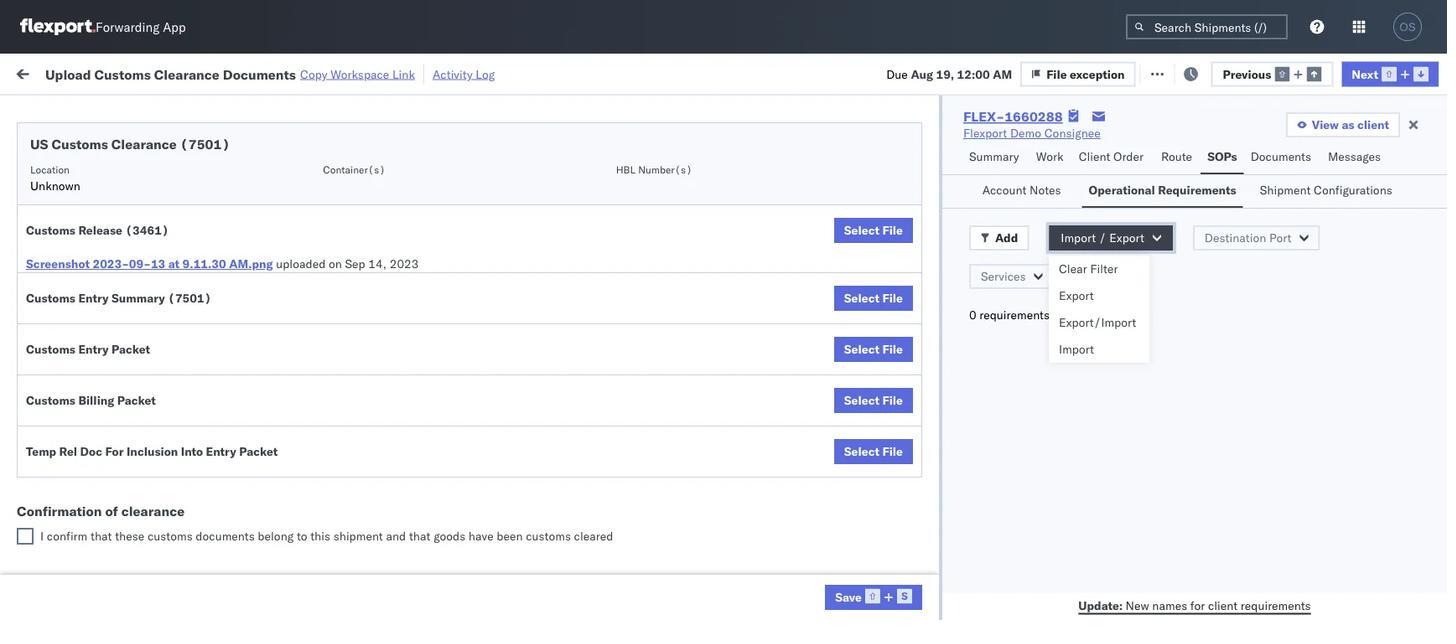 Task type: vqa. For each thing, say whether or not it's contained in the screenshot.
4th 5:30 from the bottom of the page
no



Task type: locate. For each thing, give the bounding box(es) containing it.
flex-1889466 button
[[899, 385, 1016, 409], [899, 385, 1016, 409], [899, 422, 1016, 446], [899, 422, 1016, 446], [899, 459, 1016, 483], [899, 459, 1016, 483], [899, 496, 1016, 519], [899, 496, 1016, 519]]

2 hlxu6269489, from the top
[[1122, 205, 1208, 219]]

4 resize handle column header from the left
[[594, 130, 614, 620]]

activity
[[433, 67, 473, 81]]

container(s)
[[323, 163, 385, 176]]

container
[[1033, 130, 1078, 143]]

select file for customs release (3461)
[[844, 223, 903, 238]]

5 ceau7522281, from the top
[[1033, 315, 1119, 330]]

los down 13
[[158, 306, 177, 321]]

schedule delivery appointment link down us customs clearance (7501)
[[39, 166, 206, 183]]

5 select from the top
[[844, 444, 880, 459]]

schedule for 1st schedule pickup from los angeles, ca button from the top
[[39, 196, 88, 210]]

9 schedule from the top
[[39, 573, 88, 588]]

flex-1846748 up 0
[[926, 279, 1013, 293]]

2 vertical spatial entry
[[206, 444, 236, 459]]

1 horizontal spatial customs
[[526, 529, 571, 544]]

1846748 up services
[[962, 242, 1013, 257]]

3 schedule pickup from los angeles, ca from the top
[[39, 306, 226, 338]]

3 ceau7522281, hlxu6269489, hlxu8034992 from the top
[[1033, 241, 1293, 256]]

1 vertical spatial account
[[817, 574, 861, 589]]

6 fcl from the top
[[551, 537, 572, 552]]

fcl for third the schedule pickup from los angeles, ca link from the bottom of the page
[[551, 316, 572, 330]]

1 select from the top
[[844, 223, 880, 238]]

1 vertical spatial 23,
[[370, 574, 388, 589]]

schedule for 2nd schedule pickup from los angeles, ca button
[[39, 233, 88, 247]]

select file button for customs billing packet
[[834, 388, 913, 413]]

appointment down these
[[137, 573, 206, 588]]

6 ceau7522281, hlxu6269489, hlxu8034992 from the top
[[1033, 352, 1293, 367]]

packet up 4:00 at the bottom left of the page
[[239, 444, 278, 459]]

summary down flexport
[[969, 149, 1019, 164]]

3 hlxu6269489, from the top
[[1122, 241, 1208, 256]]

los for 2nd schedule pickup from los angeles, ca button from the bottom of the page
[[158, 380, 177, 395]]

confirm up confirm
[[39, 499, 81, 514]]

pdt, down "container(s)"
[[327, 205, 353, 220]]

schedule delivery appointment up for
[[39, 425, 206, 440]]

1 vertical spatial (7501)
[[168, 291, 212, 306]]

workspace
[[331, 67, 389, 81]]

6 ocean fcl from the top
[[513, 537, 572, 552]]

client right for
[[1208, 598, 1238, 613]]

los down clearance at the left bottom of page
[[158, 528, 177, 542]]

test
[[696, 168, 718, 183], [696, 205, 718, 220], [805, 205, 827, 220], [696, 316, 718, 330], [805, 316, 827, 330], [696, 353, 718, 367], [805, 353, 827, 367], [696, 426, 718, 441], [805, 426, 827, 441], [696, 463, 718, 478], [805, 463, 827, 478], [792, 574, 814, 589]]

1 horizontal spatial requirements
[[1241, 598, 1311, 613]]

1 appointment from the top
[[137, 167, 206, 182]]

from inside confirm pickup from los angeles, ca
[[124, 454, 148, 469]]

23, for jan
[[370, 574, 388, 589]]

5 11:59 pm pdt, nov 4, 2022 from the top
[[270, 316, 424, 330]]

0 horizontal spatial requirements
[[979, 308, 1050, 322]]

packet right billing
[[117, 393, 156, 408]]

export/import
[[1059, 315, 1136, 330]]

my
[[17, 61, 43, 84]]

hlxu6269489, for 1st schedule pickup from los angeles, ca button from the top
[[1122, 205, 1208, 219]]

4,
[[381, 168, 392, 183], [381, 205, 392, 220], [381, 242, 392, 257], [381, 279, 392, 293], [381, 316, 392, 330]]

1 vertical spatial client
[[1208, 598, 1238, 613]]

clearance for upload customs clearance documents
[[130, 343, 184, 358]]

ca
[[39, 213, 54, 227], [39, 249, 54, 264], [39, 323, 54, 338], [39, 397, 54, 412], [39, 471, 54, 485], [39, 545, 54, 559]]

pst, for 11:59 pm pst, jan 12, 2023
[[327, 537, 352, 552]]

work down app
[[182, 65, 211, 80]]

pickup for 2nd schedule pickup from los angeles, ca button from the bottom of the page
[[91, 380, 127, 395]]

numbers right route button
[[1203, 137, 1244, 150]]

4 select file from the top
[[844, 393, 903, 408]]

1846748 down 0
[[962, 353, 1013, 367]]

requirements right for
[[1241, 598, 1311, 613]]

schedule delivery appointment down 2023-
[[39, 278, 206, 293]]

4 schedule delivery appointment button from the top
[[39, 572, 206, 591]]

flex-1846748 down flex id button
[[926, 168, 1013, 183]]

0 vertical spatial (7501)
[[180, 136, 230, 153]]

nov for 2nd the schedule pickup from los angeles, ca link from the top of the page
[[356, 242, 378, 257]]

2 11:59 from the top
[[270, 205, 303, 220]]

2 vertical spatial clearance
[[130, 343, 184, 358]]

1 vertical spatial summary
[[112, 291, 165, 306]]

pdt, for 2nd the schedule pickup from los angeles, ca link from the top of the page
[[327, 242, 353, 257]]

flex-1846748 up services
[[926, 242, 1013, 257]]

upload up by:
[[45, 66, 91, 82]]

5 ca from the top
[[39, 471, 54, 485]]

delivery for third schedule delivery appointment button from the bottom
[[91, 278, 134, 293]]

release
[[78, 223, 122, 238]]

select file for customs billing packet
[[844, 393, 903, 408]]

customs down clearance at the left bottom of page
[[148, 529, 193, 544]]

schedule delivery appointment link for second schedule delivery appointment button from the bottom
[[39, 425, 206, 441]]

import inside button
[[1061, 231, 1096, 245]]

schedule pickup from los angeles, ca for second the schedule pickup from los angeles, ca link from the bottom
[[39, 380, 226, 412]]

documents inside documents button
[[1251, 149, 1311, 164]]

pst, up 4:00 pm pst, dec 23, 2022
[[327, 426, 352, 441]]

angeles, inside confirm pickup from los angeles, ca
[[173, 454, 219, 469]]

0 vertical spatial dec
[[355, 426, 377, 441]]

schedule delivery appointment down us customs clearance (7501)
[[39, 167, 206, 182]]

11:59 pm pst, jan 12, 2023
[[270, 537, 427, 552]]

schedule delivery appointment for second schedule delivery appointment button from the bottom
[[39, 425, 206, 440]]

0 horizontal spatial export
[[1059, 288, 1094, 303]]

schedule up rel
[[39, 425, 88, 440]]

1 11:59 pm pdt, nov 4, 2022 from the top
[[270, 168, 424, 183]]

1 vertical spatial export
[[1059, 288, 1094, 303]]

clearance
[[154, 66, 220, 82], [111, 136, 177, 153], [130, 343, 184, 358]]

11:59 up 11:00
[[270, 316, 303, 330]]

0 vertical spatial import
[[141, 65, 179, 80]]

5 select file from the top
[[844, 444, 903, 459]]

workitem button
[[10, 133, 243, 150]]

customs entry summary (7501)
[[26, 291, 212, 306]]

8 schedule from the top
[[39, 528, 88, 542]]

1 vertical spatial jan
[[348, 574, 367, 589]]

0 vertical spatial on
[[410, 65, 423, 80]]

documents button
[[1244, 142, 1321, 174]]

ceau7522281, for third schedule pickup from los angeles, ca button from the bottom of the page
[[1033, 315, 1119, 330]]

0 horizontal spatial account
[[817, 574, 861, 589]]

import inside button
[[141, 65, 179, 80]]

pickup for third schedule pickup from los angeles, ca button from the bottom of the page
[[91, 306, 127, 321]]

import down export/import
[[1059, 342, 1094, 357]]

2 ceau7522281, from the top
[[1033, 205, 1119, 219]]

0 vertical spatial upload
[[45, 66, 91, 82]]

1 vertical spatial dec
[[348, 463, 370, 478]]

select file button for customs entry packet
[[834, 337, 913, 362]]

customs billing packet
[[26, 393, 156, 408]]

flex-1846748 down 0
[[926, 353, 1013, 367]]

pm for upload customs clearance documents button
[[306, 353, 324, 367]]

1 vertical spatial work
[[1036, 149, 1064, 164]]

2 select file from the top
[[844, 291, 903, 306]]

nov right uploaded
[[356, 242, 378, 257]]

2023 right 12, on the left
[[398, 537, 427, 552]]

2 schedule pickup from los angeles, ca link from the top
[[39, 232, 238, 265]]

customs entry packet
[[26, 342, 150, 357]]

numbers for mbl/mawb numbers
[[1203, 137, 1244, 150]]

upload up the customs billing packet
[[39, 343, 77, 358]]

hlxu8034992 for upload customs clearance documents button
[[1211, 352, 1293, 367]]

3 flex-1889466 from the top
[[926, 463, 1013, 478]]

0 horizontal spatial documents
[[39, 360, 99, 375]]

pickup inside confirm pickup from los angeles, ca
[[84, 454, 121, 469]]

account inside account notes "button"
[[982, 183, 1027, 197]]

flexport demo consignee link
[[963, 125, 1101, 142]]

los down upload customs clearance documents button
[[158, 380, 177, 395]]

schedule up customs entry packet
[[39, 306, 88, 321]]

ocean
[[658, 168, 693, 183], [513, 205, 547, 220], [658, 205, 693, 220], [767, 205, 802, 220], [513, 316, 547, 330], [658, 316, 693, 330], [767, 316, 802, 330], [513, 353, 547, 367], [658, 353, 693, 367], [767, 353, 802, 367], [513, 426, 547, 441], [658, 426, 693, 441], [767, 426, 802, 441], [513, 463, 547, 478], [658, 463, 693, 478], [767, 463, 802, 478], [513, 537, 547, 552], [513, 574, 547, 589]]

new
[[1126, 598, 1149, 613]]

0 vertical spatial work
[[182, 65, 211, 80]]

upload
[[45, 66, 91, 82], [39, 343, 77, 358]]

upload inside upload customs clearance documents
[[39, 343, 77, 358]]

save
[[835, 590, 862, 605]]

view as client button
[[1286, 112, 1400, 138]]

schedule for fourth schedule delivery appointment button from the bottom of the page
[[39, 167, 88, 182]]

5 hlxu8034992 from the top
[[1211, 315, 1293, 330]]

pst, down 11:59 pm pst, dec 13, 2022
[[320, 463, 345, 478]]

2 hlxu8034992 from the top
[[1211, 205, 1293, 219]]

2 schedule pickup from los angeles, ca from the top
[[39, 233, 226, 264]]

jan for 23,
[[348, 574, 367, 589]]

1 vertical spatial packet
[[117, 393, 156, 408]]

0 horizontal spatial that
[[90, 529, 112, 544]]

dec left 13,
[[355, 426, 377, 441]]

export down clear
[[1059, 288, 1094, 303]]

file for customs billing packet
[[882, 393, 903, 408]]

temp
[[26, 444, 56, 459]]

1 schedule from the top
[[39, 167, 88, 182]]

i
[[40, 529, 44, 544]]

0 horizontal spatial work
[[182, 65, 211, 80]]

3 schedule delivery appointment button from the top
[[39, 425, 206, 443]]

1846748 for upload customs clearance documents button
[[962, 353, 1013, 367]]

0 vertical spatial jan
[[355, 537, 374, 552]]

customs right the been
[[526, 529, 571, 544]]

list box
[[1049, 256, 1149, 363]]

bosch ocean test
[[622, 168, 718, 183], [622, 205, 718, 220], [731, 205, 827, 220], [622, 316, 718, 330], [731, 316, 827, 330], [622, 353, 718, 367], [731, 353, 827, 367], [622, 426, 718, 441], [731, 426, 827, 441], [622, 463, 718, 478], [731, 463, 827, 478]]

3 11:59 from the top
[[270, 242, 303, 257]]

0 vertical spatial documents
[[223, 66, 296, 82]]

0 vertical spatial client
[[1357, 117, 1389, 132]]

documents left copy
[[223, 66, 296, 82]]

destination port
[[1205, 231, 1292, 245]]

documents
[[223, 66, 296, 82], [1251, 149, 1311, 164], [39, 360, 99, 375]]

4 flex-1889466 from the top
[[926, 500, 1013, 515]]

update: new names for client requirements
[[1078, 598, 1311, 613]]

1 horizontal spatial export
[[1109, 231, 1144, 245]]

0 vertical spatial entry
[[78, 291, 109, 306]]

2023-
[[93, 257, 129, 271]]

13,
[[380, 426, 398, 441]]

2 vertical spatial documents
[[39, 360, 99, 375]]

1 vertical spatial requirements
[[1241, 598, 1311, 613]]

flex
[[899, 137, 918, 150]]

entry right "into"
[[206, 444, 236, 459]]

hlxu8034992
[[1211, 168, 1293, 182], [1211, 205, 1293, 219], [1211, 241, 1293, 256], [1211, 278, 1293, 293], [1211, 315, 1293, 330], [1211, 352, 1293, 367]]

1 flex-1889466 from the top
[[926, 389, 1013, 404]]

2022
[[395, 168, 424, 183], [395, 205, 424, 220], [395, 242, 424, 257], [395, 279, 424, 293], [395, 316, 424, 330], [394, 353, 423, 367], [401, 426, 430, 441], [394, 463, 423, 478]]

los for 2nd schedule pickup from los angeles, ca button
[[158, 233, 177, 247]]

1 vertical spatial on
[[329, 257, 342, 271]]

pickup down upload customs clearance documents
[[91, 380, 127, 395]]

schedule for third schedule delivery appointment button from the bottom
[[39, 278, 88, 293]]

7 ocean fcl from the top
[[513, 574, 572, 589]]

12,
[[377, 537, 395, 552]]

1846748 up add button
[[962, 205, 1013, 220]]

1 confirm from the top
[[39, 454, 81, 469]]

0 horizontal spatial on
[[329, 257, 342, 271]]

schedule for second schedule delivery appointment button from the bottom
[[39, 425, 88, 440]]

0 horizontal spatial numbers
[[1033, 144, 1074, 156]]

client up the operator at right top
[[1357, 117, 1389, 132]]

2 pdt, from the top
[[327, 205, 353, 220]]

8,
[[380, 353, 391, 367]]

workitem
[[18, 137, 62, 150]]

account notes
[[982, 183, 1061, 197]]

export inside button
[[1109, 231, 1144, 245]]

3 appointment from the top
[[137, 425, 206, 440]]

file
[[1161, 65, 1182, 80], [1046, 66, 1067, 81], [882, 223, 903, 238], [882, 291, 903, 306], [882, 342, 903, 357], [882, 393, 903, 408], [882, 444, 903, 459]]

pickup down customs entry summary (7501)
[[91, 306, 127, 321]]

integration test account - karl lagerfeld
[[731, 574, 949, 589]]

1 horizontal spatial numbers
[[1203, 137, 1244, 150]]

packet down customs entry summary (7501)
[[112, 342, 150, 357]]

select file for temp rel doc for inclusion into entry packet
[[844, 444, 903, 459]]

2 schedule delivery appointment from the top
[[39, 278, 206, 293]]

test123456 for 1st schedule pickup from los angeles, ca button from the top
[[1142, 205, 1213, 220]]

1 horizontal spatial on
[[410, 65, 423, 80]]

select for customs entry packet
[[844, 342, 880, 357]]

ca for second the schedule pickup from los angeles, ca link from the bottom
[[39, 397, 54, 412]]

11:59 pm pdt, nov 4, 2022
[[270, 168, 424, 183], [270, 205, 424, 220], [270, 242, 424, 257], [270, 279, 424, 293], [270, 316, 424, 330]]

client order
[[1079, 149, 1144, 164]]

ca up temp
[[39, 397, 54, 412]]

schedule down customs entry packet
[[39, 380, 88, 395]]

11:59 up 4:00 at the bottom left of the page
[[270, 426, 303, 441]]

billing
[[78, 393, 114, 408]]

nov for fifth the schedule pickup from los angeles, ca link from the bottom of the page
[[356, 205, 378, 220]]

numbers
[[1203, 137, 1244, 150], [1033, 144, 1074, 156]]

2 1846748 from the top
[[962, 205, 1013, 220]]

from for second the schedule pickup from los angeles, ca link from the bottom
[[130, 380, 155, 395]]

schedule for 1st schedule delivery appointment button from the bottom
[[39, 573, 88, 588]]

clearance for upload customs clearance documents copy workspace link
[[154, 66, 220, 82]]

entry for summary
[[78, 291, 109, 306]]

flexport. image
[[20, 18, 96, 35]]

documents for upload customs clearance documents
[[39, 360, 99, 375]]

file exception down search shipments (/) text field
[[1161, 65, 1240, 80]]

for
[[105, 444, 124, 459]]

0 vertical spatial packet
[[112, 342, 150, 357]]

schedule pickup from los angeles, ca for 2nd the schedule pickup from los angeles, ca link from the top of the page
[[39, 233, 226, 264]]

copy
[[300, 67, 327, 81]]

4 schedule delivery appointment link from the top
[[39, 572, 206, 589]]

4 ceau7522281, from the top
[[1033, 278, 1119, 293]]

3 test123456 from the top
[[1142, 242, 1213, 257]]

2 ca from the top
[[39, 249, 54, 264]]

confirm inside confirm pickup from los angeles, ca
[[39, 454, 81, 469]]

1 horizontal spatial that
[[409, 529, 431, 544]]

delivery for fourth schedule delivery appointment button from the bottom of the page
[[91, 167, 134, 182]]

numbers down container
[[1033, 144, 1074, 156]]

schedule delivery appointment button down these
[[39, 572, 206, 591]]

3 11:59 pm pdt, nov 4, 2022 from the top
[[270, 242, 424, 257]]

los inside confirm pickup from los angeles, ca
[[151, 454, 170, 469]]

clearance down import work button
[[111, 136, 177, 153]]

schedule down confirmation
[[39, 528, 88, 542]]

23,
[[373, 463, 391, 478], [370, 574, 388, 589]]

karl
[[875, 574, 896, 589]]

resize handle column header
[[240, 130, 260, 620], [426, 130, 446, 620], [485, 130, 505, 620], [594, 130, 614, 620], [703, 130, 723, 620], [870, 130, 890, 620], [1004, 130, 1025, 620], [1113, 130, 1134, 620], [1323, 130, 1343, 620], [1417, 130, 1437, 620], [1432, 130, 1447, 620]]

work button
[[1029, 142, 1072, 174]]

0 horizontal spatial file exception
[[1046, 66, 1125, 81]]

work
[[48, 61, 91, 84]]

11:59 left the sep
[[270, 242, 303, 257]]

screenshot 2023-09-13 at 9.11.30 am.png uploaded on sep 14, 2023
[[26, 257, 419, 271]]

1 horizontal spatial exception
[[1185, 65, 1240, 80]]

1846748 for 1st schedule pickup from los angeles, ca button from the top
[[962, 205, 1013, 220]]

1 vertical spatial documents
[[1251, 149, 1311, 164]]

schedule delivery appointment link for 1st schedule delivery appointment button from the bottom
[[39, 572, 206, 589]]

23, down 12, on the left
[[370, 574, 388, 589]]

at
[[333, 65, 343, 80], [168, 257, 180, 271]]

pickup for first schedule pickup from los angeles, ca button from the bottom of the page
[[91, 528, 127, 542]]

pickup for confirm pickup from los angeles, ca button
[[84, 454, 121, 469]]

0 horizontal spatial summary
[[112, 291, 165, 306]]

1846748 down flexport
[[962, 168, 1013, 183]]

0 horizontal spatial client
[[1208, 598, 1238, 613]]

11:59 left this
[[270, 537, 303, 552]]

3 schedule delivery appointment from the top
[[39, 425, 206, 440]]

pdt, left 14,
[[327, 242, 353, 257]]

documents down customs entry packet
[[39, 360, 99, 375]]

documents inside upload customs clearance documents
[[39, 360, 99, 375]]

appointment for third schedule delivery appointment button from the bottom
[[137, 278, 206, 293]]

confirm inside 'link'
[[39, 499, 81, 514]]

None checkbox
[[17, 528, 34, 545]]

2 appointment from the top
[[137, 278, 206, 293]]

schedule delivery appointment button
[[39, 166, 206, 185], [39, 277, 206, 296], [39, 425, 206, 443], [39, 572, 206, 591]]

dec for 23,
[[348, 463, 370, 478]]

export right /
[[1109, 231, 1144, 245]]

pdt, down snoozed
[[327, 168, 353, 183]]

fcl for "confirm pickup from los angeles, ca" link
[[551, 463, 572, 478]]

3 ca from the top
[[39, 323, 54, 338]]

forwarding app link
[[20, 18, 186, 35]]

4 11:59 pm pdt, nov 4, 2022 from the top
[[270, 279, 424, 293]]

schedule pickup from los angeles, ca for 5th the schedule pickup from los angeles, ca link from the top
[[39, 528, 226, 559]]

schedule for first schedule pickup from los angeles, ca button from the bottom of the page
[[39, 528, 88, 542]]

1846748 down services
[[962, 316, 1013, 330]]

appointment
[[137, 167, 206, 182], [137, 278, 206, 293], [137, 425, 206, 440], [137, 573, 206, 588]]

flex id
[[899, 137, 930, 150]]

ocean fcl
[[513, 205, 572, 220], [513, 316, 572, 330], [513, 353, 572, 367], [513, 426, 572, 441], [513, 463, 572, 478], [513, 537, 572, 552], [513, 574, 572, 589]]

1 1889466 from the top
[[962, 389, 1013, 404]]

4, right the sep
[[381, 242, 392, 257]]

3 pdt, from the top
[[327, 242, 353, 257]]

(7501) down upload customs clearance documents copy workspace link
[[180, 136, 230, 153]]

1 horizontal spatial account
[[982, 183, 1027, 197]]

nov for third the schedule pickup from los angeles, ca link from the bottom of the page
[[356, 316, 378, 330]]

23, down 13,
[[373, 463, 391, 478]]

flex-1893174 button
[[899, 533, 1016, 556], [899, 533, 1016, 556]]

entry up the customs billing packet
[[78, 342, 109, 357]]

11:59 down uploaded
[[270, 279, 303, 293]]

account notes button
[[976, 175, 1072, 208]]

schedule down workitem
[[39, 167, 88, 182]]

4 select file button from the top
[[834, 388, 913, 413]]

5 resize handle column header from the left
[[703, 130, 723, 620]]

us customs clearance (7501)
[[30, 136, 230, 153]]

sops button
[[1201, 142, 1244, 174]]

names
[[1152, 598, 1187, 613]]

consignee
[[1044, 126, 1101, 140]]

exception up consignee at the right top of the page
[[1070, 66, 1125, 81]]

0 vertical spatial export
[[1109, 231, 1144, 245]]

appointment for second schedule delivery appointment button from the bottom
[[137, 425, 206, 440]]

(7501) for us customs clearance (7501)
[[180, 136, 230, 153]]

3 select from the top
[[844, 342, 880, 357]]

11:59 left "container(s)"
[[270, 168, 303, 183]]

schedule delivery appointment button down 2023-
[[39, 277, 206, 296]]

11:59 up uploaded
[[270, 205, 303, 220]]

jan
[[355, 537, 374, 552], [348, 574, 367, 589]]

import for import work
[[141, 65, 179, 80]]

exception down search shipments (/) text field
[[1185, 65, 1240, 80]]

0 vertical spatial 23,
[[373, 463, 391, 478]]

3 hlxu8034992 from the top
[[1211, 241, 1293, 256]]

8:30 pm pst, jan 23, 2023
[[270, 574, 420, 589]]

4, up 14,
[[381, 205, 392, 220]]

6 ca from the top
[[39, 545, 54, 559]]

6 1846748 from the top
[[962, 353, 1013, 367]]

1 horizontal spatial documents
[[223, 66, 296, 82]]

1 vertical spatial confirm
[[39, 499, 81, 514]]

(7501)
[[180, 136, 230, 153], [168, 291, 212, 306]]

work
[[182, 65, 211, 80], [1036, 149, 1064, 164]]

flex-1846748 down services
[[926, 316, 1013, 330]]

clearance down customs entry summary (7501)
[[130, 343, 184, 358]]

los left "into"
[[151, 454, 170, 469]]

forwarding
[[96, 19, 160, 35]]

next button
[[1342, 61, 1439, 87]]

file for temp rel doc for inclusion into entry packet
[[882, 444, 903, 459]]

entry down 2023-
[[78, 291, 109, 306]]

delivery inside 'link'
[[84, 499, 128, 514]]

requirements down services "button"
[[979, 308, 1050, 322]]

os button
[[1388, 8, 1427, 46]]

select for customs release (3461)
[[844, 223, 880, 238]]

1 horizontal spatial client
[[1357, 117, 1389, 132]]

0 vertical spatial account
[[982, 183, 1027, 197]]

schedule up screenshot
[[39, 233, 88, 247]]

file for customs entry summary (7501)
[[882, 291, 903, 306]]

1 vertical spatial import
[[1061, 231, 1096, 245]]

5 ceau7522281, hlxu6269489, hlxu8034992 from the top
[[1033, 315, 1293, 330]]

11 resize handle column header from the left
[[1432, 130, 1447, 620]]

1 horizontal spatial work
[[1036, 149, 1064, 164]]

1 vertical spatial upload
[[39, 343, 77, 358]]

4 select from the top
[[844, 393, 880, 408]]

documents up shipment
[[1251, 149, 1311, 164]]

angeles, for 5th the schedule pickup from los angeles, ca link from the top
[[180, 528, 226, 542]]

file exception
[[1161, 65, 1240, 80], [1046, 66, 1125, 81]]

0 vertical spatial summary
[[969, 149, 1019, 164]]

4 schedule from the top
[[39, 278, 88, 293]]

due
[[886, 66, 908, 81]]

angeles, for second the schedule pickup from los angeles, ca link from the bottom
[[180, 380, 226, 395]]

0 horizontal spatial customs
[[148, 529, 193, 544]]

ceau7522281,
[[1033, 168, 1119, 182], [1033, 205, 1119, 219], [1033, 241, 1119, 256], [1033, 278, 1119, 293], [1033, 315, 1119, 330], [1033, 352, 1119, 367]]

numbers inside container numbers
[[1033, 144, 1074, 156]]

confirm delivery button
[[39, 498, 128, 517]]

select file button for temp rel doc for inclusion into entry packet
[[834, 439, 913, 464]]

ca down unknown
[[39, 213, 54, 227]]

pst, left the 8,
[[327, 353, 352, 367]]

clearance for us customs clearance (7501)
[[111, 136, 177, 153]]

that right and
[[409, 529, 431, 544]]

client inside view as client button
[[1357, 117, 1389, 132]]

ca down customs release (3461)
[[39, 249, 54, 264]]

ca inside confirm pickup from los angeles, ca
[[39, 471, 54, 485]]

2 horizontal spatial documents
[[1251, 149, 1311, 164]]

1 select file button from the top
[[834, 218, 913, 243]]

2023 right 14,
[[390, 257, 419, 271]]

0 vertical spatial confirm
[[39, 454, 81, 469]]

2 resize handle column header from the left
[[426, 130, 446, 620]]

fcl for 5th the schedule pickup from los angeles, ca link from the top
[[551, 537, 572, 552]]

6 ceau7522281, from the top
[[1033, 352, 1119, 367]]

summary
[[969, 149, 1019, 164], [112, 291, 165, 306]]

1 horizontal spatial summary
[[969, 149, 1019, 164]]

dec for 13,
[[355, 426, 377, 441]]

0 vertical spatial clearance
[[154, 66, 220, 82]]

11:59 pm pdt, nov 4, 2022 for third the schedule pickup from los angeles, ca link from the bottom of the page
[[270, 316, 424, 330]]

0 vertical spatial at
[[333, 65, 343, 80]]

1 4, from the top
[[381, 168, 392, 183]]

file exception up consignee at the right top of the page
[[1046, 66, 1125, 81]]

0 horizontal spatial at
[[168, 257, 180, 271]]

snoozed
[[347, 104, 386, 117]]

4 test123456 from the top
[[1142, 279, 1213, 293]]

delivery for 1st schedule delivery appointment button from the bottom
[[91, 573, 134, 588]]

ceau7522281, for upload customs clearance documents button
[[1033, 352, 1119, 367]]

ca down temp
[[39, 471, 54, 485]]

1 vertical spatial entry
[[78, 342, 109, 357]]

from for 2nd the schedule pickup from los angeles, ca link from the top of the page
[[130, 233, 155, 247]]

jan left 12, on the left
[[355, 537, 374, 552]]

11:59 for third schedule pickup from los angeles, ca button from the bottom of the page
[[270, 316, 303, 330]]

hlxu6269489,
[[1122, 168, 1208, 182], [1122, 205, 1208, 219], [1122, 241, 1208, 256], [1122, 278, 1208, 293], [1122, 315, 1208, 330], [1122, 352, 1208, 367]]

confirm up confirmation
[[39, 454, 81, 469]]

hlxu8034992 for 2nd schedule pickup from los angeles, ca button
[[1211, 241, 1293, 256]]

1 horizontal spatial file exception
[[1161, 65, 1240, 80]]

numbers for container numbers
[[1033, 144, 1074, 156]]

2023 for 8:30 pm pst, jan 23, 2023
[[391, 574, 420, 589]]

schedule down screenshot
[[39, 278, 88, 293]]

3 select file button from the top
[[834, 337, 913, 362]]

14,
[[368, 257, 387, 271]]

4 schedule delivery appointment from the top
[[39, 573, 206, 588]]

7 11:59 from the top
[[270, 537, 303, 552]]

notes
[[1030, 183, 1061, 197]]

1 vertical spatial clearance
[[111, 136, 177, 153]]

4 fcl from the top
[[551, 426, 572, 441]]

ca up customs entry packet
[[39, 323, 54, 338]]

jan down 11:59 pm pst, jan 12, 2023 at left
[[348, 574, 367, 589]]

cleared
[[574, 529, 613, 544]]

5 hlxu6269489, from the top
[[1122, 315, 1208, 330]]

1846748 for third schedule pickup from los angeles, ca button from the bottom of the page
[[962, 316, 1013, 330]]

schedule delivery appointment
[[39, 167, 206, 182], [39, 278, 206, 293], [39, 425, 206, 440], [39, 573, 206, 588]]

appointment up "inclusion"
[[137, 425, 206, 440]]

2 vertical spatial 2023
[[391, 574, 420, 589]]

clearance inside upload customs clearance documents
[[130, 343, 184, 358]]

6 hlxu8034992 from the top
[[1211, 352, 1293, 367]]

angeles, for fifth the schedule pickup from los angeles, ca link from the bottom of the page
[[180, 196, 226, 210]]

5 11:59 from the top
[[270, 316, 303, 330]]

1 vertical spatial 2023
[[398, 537, 427, 552]]

schedule
[[39, 167, 88, 182], [39, 196, 88, 210], [39, 233, 88, 247], [39, 278, 88, 293], [39, 306, 88, 321], [39, 380, 88, 395], [39, 425, 88, 440], [39, 528, 88, 542], [39, 573, 88, 588]]

account down summary button
[[982, 183, 1027, 197]]

schedule for third schedule pickup from los angeles, ca button from the bottom of the page
[[39, 306, 88, 321]]

pst, up 8:30 pm pst, jan 23, 2023 on the left bottom
[[327, 537, 352, 552]]

client
[[1357, 117, 1389, 132], [1208, 598, 1238, 613]]

schedule down confirm
[[39, 573, 88, 588]]

appointment down us customs clearance (7501)
[[137, 167, 206, 182]]

temp rel doc for inclusion into entry packet
[[26, 444, 278, 459]]

ceau7522281, hlxu6269489, hlxu8034992 for upload customs clearance documents link
[[1033, 352, 1293, 367]]



Task type: describe. For each thing, give the bounding box(es) containing it.
1846748 for 2nd schedule pickup from los angeles, ca button
[[962, 242, 1013, 257]]

2 schedule pickup from los angeles, ca button from the top
[[39, 232, 238, 267]]

0 requirements
[[969, 308, 1050, 322]]

schedule delivery appointment for fourth schedule delivery appointment button from the bottom of the page
[[39, 167, 206, 182]]

1 ceau7522281, from the top
[[1033, 168, 1119, 182]]

4 pdt, from the top
[[327, 279, 353, 293]]

upload customs clearance documents copy workspace link
[[45, 66, 415, 82]]

container numbers
[[1033, 130, 1078, 156]]

1 schedule delivery appointment button from the top
[[39, 166, 206, 185]]

8 resize handle column header from the left
[[1113, 130, 1134, 620]]

appointment for 1st schedule delivery appointment button from the bottom
[[137, 573, 206, 588]]

customs release (3461)
[[26, 223, 169, 238]]

mbl/mawb
[[1142, 137, 1200, 150]]

4 11:59 from the top
[[270, 279, 303, 293]]

from for 5th the schedule pickup from los angeles, ca link from the top
[[130, 528, 155, 542]]

test123456 for upload customs clearance documents button
[[1142, 353, 1213, 367]]

pdt, for fifth the schedule pickup from los angeles, ca link from the bottom of the page
[[327, 205, 353, 220]]

next
[[1352, 66, 1378, 81]]

summary inside button
[[969, 149, 1019, 164]]

2022 for confirm pickup from los angeles, ca button
[[394, 463, 423, 478]]

of
[[105, 503, 118, 520]]

0 vertical spatial 2023
[[390, 257, 419, 271]]

759
[[308, 65, 330, 80]]

13
[[151, 257, 165, 271]]

4 hlxu8034992 from the top
[[1211, 278, 1293, 293]]

update:
[[1078, 598, 1123, 613]]

1 schedule pickup from los angeles, ca link from the top
[[39, 195, 238, 228]]

these
[[115, 529, 144, 544]]

delivery for 'confirm delivery' button on the left of page
[[84, 499, 128, 514]]

1 11:59 from the top
[[270, 168, 303, 183]]

ca for 5th the schedule pickup from los angeles, ca link from the top
[[39, 545, 54, 559]]

copy workspace link button
[[300, 67, 415, 81]]

mbl/mawb numbers button
[[1134, 133, 1326, 150]]

action
[[1390, 65, 1427, 80]]

for
[[1190, 598, 1205, 613]]

hbl
[[616, 163, 636, 176]]

sep
[[345, 257, 365, 271]]

3 schedule pickup from los angeles, ca link from the top
[[39, 306, 238, 339]]

pst, for 11:00 pm pst, nov 8, 2022
[[327, 353, 352, 367]]

filter
[[1090, 262, 1118, 276]]

confirm delivery
[[39, 499, 128, 514]]

destination port button
[[1193, 226, 1320, 251]]

10 resize handle column header from the left
[[1417, 130, 1437, 620]]

8:30
[[270, 574, 295, 589]]

3 resize handle column header from the left
[[485, 130, 505, 620]]

summary button
[[962, 142, 1029, 174]]

4 flex-1846748 from the top
[[926, 279, 1013, 293]]

activity log button
[[433, 64, 495, 84]]

upload customs clearance documents link
[[39, 342, 238, 376]]

angeles, for third the schedule pickup from los angeles, ca link from the bottom of the page
[[180, 306, 226, 321]]

2 customs from the left
[[526, 529, 571, 544]]

ceau7522281, hlxu6269489, hlxu8034992 for 2nd the schedule pickup from los angeles, ca link from the top of the page
[[1033, 241, 1293, 256]]

4 ocean fcl from the top
[[513, 426, 572, 441]]

2 flex-1846748 from the top
[[926, 205, 1013, 220]]

los for third schedule pickup from los angeles, ca button from the bottom of the page
[[158, 306, 177, 321]]

id
[[920, 137, 930, 150]]

11:59 for first schedule pickup from los angeles, ca button from the bottom of the page
[[270, 537, 303, 552]]

4 hlxu6269489, from the top
[[1122, 278, 1208, 293]]

container numbers button
[[1025, 127, 1117, 157]]

ca for third the schedule pickup from los angeles, ca link from the bottom of the page
[[39, 323, 54, 338]]

(0)
[[272, 65, 293, 80]]

hlxu8034992 for 1st schedule pickup from los angeles, ca button from the top
[[1211, 205, 1293, 219]]

1 horizontal spatial at
[[333, 65, 343, 80]]

select file for customs entry packet
[[844, 342, 903, 357]]

1 flex-1846748 from the top
[[926, 168, 1013, 183]]

12:00
[[957, 66, 990, 81]]

5 4, from the top
[[381, 316, 392, 330]]

2 vertical spatial packet
[[239, 444, 278, 459]]

shipment
[[333, 529, 383, 544]]

customs inside upload customs clearance documents
[[80, 343, 127, 358]]

destination
[[1205, 231, 1266, 245]]

omkar savant
[[1352, 168, 1426, 183]]

pickup for 1st schedule pickup from los angeles, ca button from the top
[[91, 196, 127, 210]]

location
[[30, 163, 70, 176]]

pst, for 4:00 pm pst, dec 23, 2022
[[320, 463, 345, 478]]

shipment configurations
[[1260, 183, 1392, 197]]

4:00
[[270, 463, 295, 478]]

2 schedule delivery appointment button from the top
[[39, 277, 206, 296]]

savant
[[1390, 168, 1426, 183]]

port
[[1269, 231, 1292, 245]]

0 vertical spatial requirements
[[979, 308, 1050, 322]]

flex-1660288
[[963, 108, 1063, 125]]

upload for upload customs clearance documents
[[39, 343, 77, 358]]

schedule delivery appointment link for fourth schedule delivery appointment button from the bottom of the page
[[39, 166, 206, 183]]

Search Work text field
[[884, 60, 1067, 85]]

1 customs from the left
[[148, 529, 193, 544]]

flex id button
[[890, 133, 1008, 150]]

customs up screenshot
[[26, 223, 75, 238]]

add button
[[969, 226, 1029, 251]]

inclusion
[[127, 444, 178, 459]]

759 at risk
[[308, 65, 366, 80]]

entry for packet
[[78, 342, 109, 357]]

23, for dec
[[373, 463, 391, 478]]

ceau7522281, for 1st schedule pickup from los angeles, ca button from the top
[[1033, 205, 1119, 219]]

confirm for confirm pickup from los angeles, ca
[[39, 454, 81, 469]]

shipment configurations button
[[1253, 175, 1407, 208]]

clear
[[1059, 262, 1087, 276]]

messages button
[[1321, 142, 1390, 174]]

4 schedule pickup from los angeles, ca button from the top
[[39, 379, 238, 415]]

9 resize handle column header from the left
[[1323, 130, 1343, 620]]

belong
[[258, 529, 294, 544]]

hbl number(s)
[[616, 163, 692, 176]]

i confirm that these customs documents belong to this shipment and that goods have been customs cleared
[[40, 529, 613, 544]]

5 flex-1846748 from the top
[[926, 316, 1013, 330]]

omkar
[[1352, 168, 1387, 183]]

angeles, for "confirm pickup from los angeles, ca" link
[[173, 454, 219, 469]]

19,
[[936, 66, 954, 81]]

/
[[1099, 231, 1106, 245]]

view
[[1312, 117, 1339, 132]]

screenshot 2023-09-13 at 9.11.30 am.png link
[[26, 256, 273, 272]]

205 on track
[[385, 65, 453, 80]]

2130387
[[962, 574, 1013, 589]]

nov down 14,
[[356, 279, 378, 293]]

2022 for second schedule delivery appointment button from the bottom
[[401, 426, 430, 441]]

export inside list box
[[1059, 288, 1094, 303]]

os
[[1400, 21, 1416, 33]]

schedule delivery appointment link for third schedule delivery appointment button from the bottom
[[39, 277, 206, 294]]

schedule for 2nd schedule pickup from los angeles, ca button from the bottom of the page
[[39, 380, 88, 395]]

4 1889466 from the top
[[962, 500, 1013, 515]]

select file for customs entry summary (7501)
[[844, 291, 903, 306]]

angeles, for 2nd the schedule pickup from los angeles, ca link from the top of the page
[[180, 233, 226, 247]]

11:59 pm pdt, nov 4, 2022 for fifth the schedule pickup from los angeles, ca link from the bottom of the page
[[270, 205, 424, 220]]

am.png
[[229, 257, 273, 271]]

1 ceau7522281, hlxu6269489, hlxu8034992 from the top
[[1033, 168, 1293, 182]]

flex-2130387
[[926, 574, 1013, 589]]

from for fifth the schedule pickup from los angeles, ca link from the bottom of the page
[[130, 196, 155, 210]]

test123456 for third schedule pickup from los angeles, ca button from the bottom of the page
[[1142, 316, 1213, 330]]

import for import / export
[[1061, 231, 1096, 245]]

track
[[426, 65, 453, 80]]

1 vertical spatial at
[[168, 257, 180, 271]]

4 1846748 from the top
[[962, 279, 1013, 293]]

los for first schedule pickup from los angeles, ca button from the bottom of the page
[[158, 528, 177, 542]]

7 fcl from the top
[[551, 574, 572, 589]]

packet for customs billing packet
[[117, 393, 156, 408]]

pst, for 8:30 pm pst, jan 23, 2023
[[320, 574, 345, 589]]

7 resize handle column header from the left
[[1004, 130, 1025, 620]]

confirmation
[[17, 503, 102, 520]]

flex-1660288 link
[[963, 108, 1063, 125]]

screenshot
[[26, 257, 90, 271]]

jan for 12,
[[355, 537, 374, 552]]

2 vertical spatial import
[[1059, 342, 1094, 357]]

4 ceau7522281, hlxu6269489, hlxu8034992 from the top
[[1033, 278, 1293, 293]]

nov for upload customs clearance documents link
[[355, 353, 377, 367]]

nov down snoozed
[[356, 168, 378, 183]]

customs up the customs billing packet
[[26, 342, 75, 357]]

0 horizontal spatial exception
[[1070, 66, 1125, 81]]

confirm delivery link
[[39, 498, 128, 515]]

1 test123456 from the top
[[1142, 168, 1213, 183]]

customs down by:
[[52, 136, 108, 153]]

customs down screenshot
[[26, 291, 75, 306]]

1 resize handle column header from the left
[[240, 130, 260, 620]]

select for customs entry summary (7501)
[[844, 291, 880, 306]]

1 hlxu6269489, from the top
[[1122, 168, 1208, 182]]

ceau7522281, hlxu6269489, hlxu8034992 for third the schedule pickup from los angeles, ca link from the bottom of the page
[[1033, 315, 1293, 330]]

2 that from the left
[[409, 529, 431, 544]]

activity log
[[433, 67, 495, 81]]

1 schedule pickup from los angeles, ca button from the top
[[39, 195, 238, 230]]

file for customs release (3461)
[[882, 223, 903, 238]]

2022 for upload customs clearance documents button
[[394, 353, 423, 367]]

1 ocean fcl from the top
[[513, 205, 572, 220]]

list box containing clear filter
[[1049, 256, 1149, 363]]

3 schedule pickup from los angeles, ca button from the top
[[39, 306, 238, 341]]

clearance
[[121, 503, 185, 520]]

3 flex-1846748 from the top
[[926, 242, 1013, 257]]

4 4, from the top
[[381, 279, 392, 293]]

select file button for customs release (3461)
[[834, 218, 913, 243]]

1 that from the left
[[90, 529, 112, 544]]

messages
[[1328, 149, 1381, 164]]

hlxu8034992 for third schedule pickup from los angeles, ca button from the bottom of the page
[[1211, 315, 1293, 330]]

Search Shipments (/) text field
[[1126, 14, 1288, 39]]

this
[[310, 529, 330, 544]]

6 flex-1846748 from the top
[[926, 353, 1013, 367]]

filtered
[[17, 103, 58, 117]]

shipment
[[1260, 183, 1311, 197]]

3 1889466 from the top
[[962, 463, 1013, 478]]

from for "confirm pickup from los angeles, ca" link
[[124, 454, 148, 469]]

schedule pickup from los angeles, ca for fifth the schedule pickup from los angeles, ca link from the bottom of the page
[[39, 196, 226, 227]]

am
[[993, 66, 1012, 81]]

2023 for 11:59 pm pst, jan 12, 2023
[[398, 537, 427, 552]]

11:00
[[270, 353, 303, 367]]

3 4, from the top
[[381, 242, 392, 257]]

operational
[[1089, 183, 1155, 197]]

client order button
[[1072, 142, 1154, 174]]

2022 for 1st schedule pickup from los angeles, ca button from the top
[[395, 205, 424, 220]]

customs left billing
[[26, 393, 75, 408]]

los for confirm pickup from los angeles, ca button
[[151, 454, 170, 469]]

2 ocean fcl from the top
[[513, 316, 572, 330]]

5 schedule pickup from los angeles, ca link from the top
[[39, 527, 238, 560]]

appointment for fourth schedule delivery appointment button from the bottom of the page
[[137, 167, 206, 182]]

import work button
[[134, 54, 218, 91]]

1660288
[[1005, 108, 1063, 125]]

ca for fifth the schedule pickup from los angeles, ca link from the bottom of the page
[[39, 213, 54, 227]]

5 ocean fcl from the top
[[513, 463, 572, 478]]

6 resize handle column header from the left
[[870, 130, 890, 620]]

2 1889466 from the top
[[962, 426, 1013, 441]]

test123456 for 2nd schedule pickup from los angeles, ca button
[[1142, 242, 1213, 257]]

view as client
[[1312, 117, 1389, 132]]

from for third the schedule pickup from los angeles, ca link from the bottom of the page
[[130, 306, 155, 321]]

11:59 for 1st schedule pickup from los angeles, ca button from the top
[[270, 205, 303, 220]]

1893174
[[962, 537, 1013, 552]]

11:59 for 2nd schedule pickup from los angeles, ca button
[[270, 242, 303, 257]]

9.11.30
[[182, 257, 226, 271]]

-
[[865, 574, 872, 589]]

1 hlxu8034992 from the top
[[1211, 168, 1293, 182]]

11:59 pm pdt, nov 4, 2022 for 2nd the schedule pickup from los angeles, ca link from the top of the page
[[270, 242, 424, 257]]

1 1846748 from the top
[[962, 168, 1013, 183]]

services
[[981, 269, 1026, 284]]

select for customs billing packet
[[844, 393, 880, 408]]

los for 1st schedule pickup from los angeles, ca button from the top
[[158, 196, 177, 210]]

(7501) for customs entry summary (7501)
[[168, 291, 212, 306]]

3 ocean fcl from the top
[[513, 353, 572, 367]]

2 flex-1889466 from the top
[[926, 426, 1013, 441]]

uploaded
[[276, 257, 326, 271]]

5 schedule pickup from los angeles, ca button from the top
[[39, 527, 238, 562]]

aug
[[911, 66, 933, 81]]

11:59 for second schedule delivery appointment button from the bottom
[[270, 426, 303, 441]]

pm for 1st schedule delivery appointment button from the bottom
[[298, 574, 317, 589]]

2 4, from the top
[[381, 205, 392, 220]]

pm for 2nd schedule pickup from los angeles, ca button
[[306, 242, 324, 257]]

4 schedule pickup from los angeles, ca link from the top
[[39, 379, 238, 413]]

1 pdt, from the top
[[327, 168, 353, 183]]

customs down forwarding
[[94, 66, 151, 82]]

by:
[[61, 103, 77, 117]]

schedule delivery appointment for third schedule delivery appointment button from the bottom
[[39, 278, 206, 293]]

unknown
[[30, 179, 80, 193]]

11:59 pm pst, dec 13, 2022
[[270, 426, 430, 441]]

confirm
[[47, 529, 87, 544]]

packet for customs entry packet
[[112, 342, 150, 357]]



